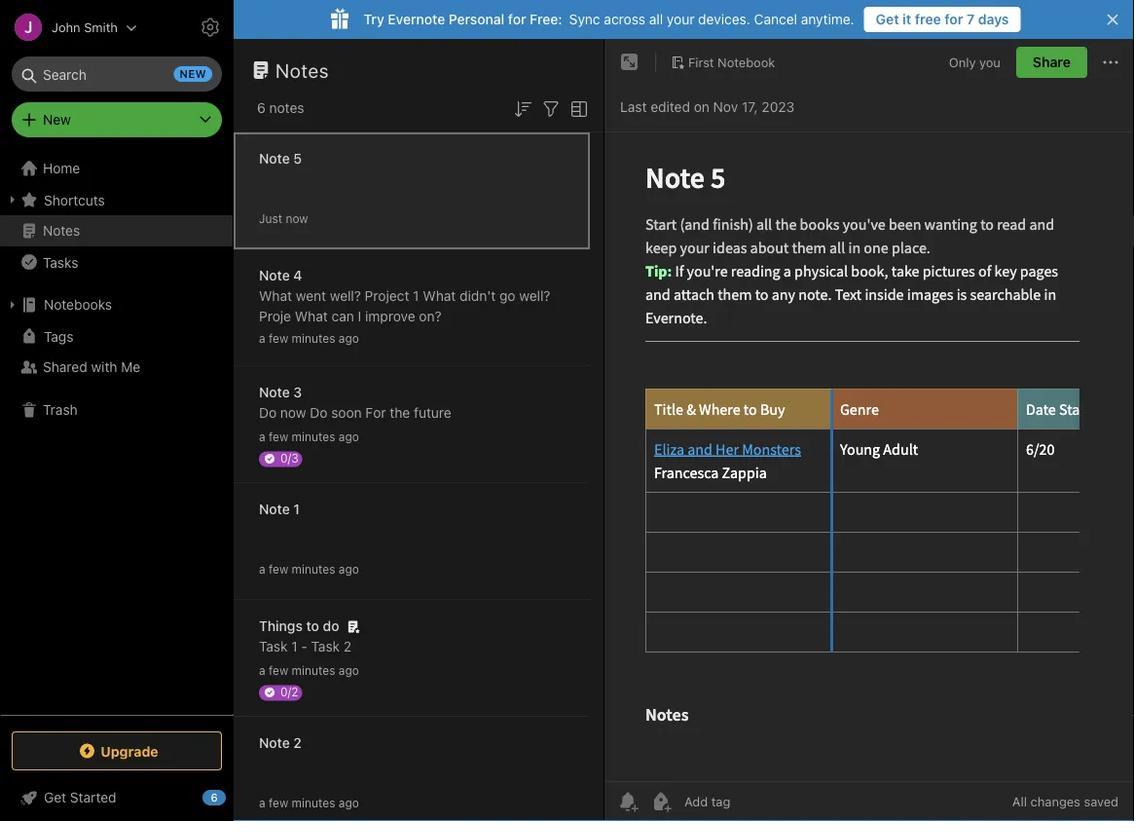 Task type: describe. For each thing, give the bounding box(es) containing it.
what went well? project 1 what didn't go well? proje what can i improve on?
[[259, 288, 551, 324]]

task 1 - task 2
[[259, 638, 352, 655]]

tasks
[[43, 254, 78, 270]]

note for note 3
[[259, 384, 290, 400]]

just now
[[259, 212, 308, 225]]

2 minutes from the top
[[292, 430, 335, 444]]

note for note 1
[[259, 501, 290, 517]]

1 horizontal spatial what
[[295, 308, 328, 324]]

shared with me
[[43, 359, 140, 375]]

first notebook
[[689, 55, 776, 69]]

your
[[667, 11, 695, 27]]

nov
[[714, 99, 738, 115]]

with
[[91, 359, 117, 375]]

do now do soon for the future
[[259, 405, 452, 421]]

john smith
[[52, 20, 118, 35]]

tree containing home
[[0, 153, 234, 714]]

improve
[[365, 308, 415, 324]]

for
[[366, 405, 386, 421]]

trash link
[[0, 394, 233, 426]]

3 ago from the top
[[339, 562, 359, 576]]

expand note image
[[618, 51, 642, 74]]

0 horizontal spatial notes
[[43, 223, 80, 239]]

new search field
[[25, 56, 212, 92]]

notebooks link
[[0, 289, 233, 320]]

changes
[[1031, 794, 1081, 809]]

all
[[1013, 794, 1028, 809]]

now for just
[[286, 212, 308, 225]]

Search text field
[[25, 56, 208, 92]]

notes link
[[0, 215, 233, 246]]

note for note 4
[[259, 267, 290, 283]]

notes
[[269, 100, 304, 116]]

3 minutes from the top
[[292, 562, 335, 576]]

2 few from the top
[[269, 430, 289, 444]]

get it free for 7 days button
[[865, 7, 1021, 32]]

4 a from the top
[[259, 664, 266, 677]]

add a reminder image
[[617, 790, 640, 813]]

4 a few minutes ago from the top
[[259, 664, 359, 677]]

new
[[43, 112, 71, 128]]

3 a from the top
[[259, 562, 266, 576]]

Note Editor text field
[[605, 132, 1135, 781]]

first
[[689, 55, 714, 69]]

didn't
[[460, 288, 496, 304]]

for for 7
[[945, 11, 964, 27]]

to
[[306, 618, 319, 634]]

3
[[294, 384, 302, 400]]

the
[[390, 405, 410, 421]]

5
[[294, 150, 302, 167]]

last edited on nov 17, 2023
[[620, 99, 795, 115]]

4 few from the top
[[269, 664, 289, 677]]

7
[[967, 11, 975, 27]]

1 a few minutes ago from the top
[[259, 332, 359, 345]]

went
[[296, 288, 326, 304]]

try evernote personal for free: sync across all your devices. cancel anytime.
[[364, 11, 855, 27]]

2 a from the top
[[259, 430, 266, 444]]

note 4
[[259, 267, 302, 283]]

share button
[[1017, 47, 1088, 78]]

all changes saved
[[1013, 794, 1119, 809]]

project
[[365, 288, 409, 304]]

only
[[949, 55, 976, 69]]

on
[[694, 99, 710, 115]]

devices.
[[699, 11, 751, 27]]

0/3
[[281, 451, 299, 465]]

trash
[[43, 402, 78, 418]]

personal
[[449, 11, 505, 27]]

1 well? from the left
[[330, 288, 361, 304]]

Add filters field
[[540, 95, 563, 121]]

shortcuts button
[[0, 184, 233, 215]]

Add tag field
[[683, 793, 829, 810]]

it
[[903, 11, 912, 27]]

for for free:
[[508, 11, 526, 27]]

note for note 5
[[259, 150, 290, 167]]

2 horizontal spatial what
[[423, 288, 456, 304]]

notebook
[[718, 55, 776, 69]]

tags
[[44, 328, 73, 344]]

on?
[[419, 308, 442, 324]]

1 do from the left
[[259, 405, 277, 421]]

tasks button
[[0, 246, 233, 278]]

note window element
[[605, 39, 1135, 821]]

click to collapse image
[[226, 785, 241, 808]]

-
[[301, 638, 308, 655]]

more actions image
[[1100, 51, 1123, 74]]

now for do
[[280, 405, 306, 421]]

note 2
[[259, 735, 302, 751]]

can
[[332, 308, 354, 324]]

tags button
[[0, 320, 233, 352]]

you
[[980, 55, 1001, 69]]

3 few from the top
[[269, 562, 289, 576]]

add filters image
[[540, 97, 563, 121]]

john
[[52, 20, 80, 35]]

2 ago from the top
[[339, 430, 359, 444]]

upgrade
[[101, 743, 158, 759]]

saved
[[1084, 794, 1119, 809]]

6 for 6
[[211, 791, 218, 804]]

View options field
[[563, 95, 591, 121]]

home link
[[0, 153, 234, 184]]

5 a from the top
[[259, 796, 266, 810]]

6 notes
[[257, 100, 304, 116]]

all
[[649, 11, 663, 27]]

last
[[620, 99, 647, 115]]



Task type: locate. For each thing, give the bounding box(es) containing it.
2 for from the left
[[945, 11, 964, 27]]

a few minutes ago up 0/3
[[259, 430, 359, 444]]

new
[[180, 68, 206, 80]]

0 horizontal spatial what
[[259, 288, 292, 304]]

get for get started
[[44, 789, 66, 805]]

note left 5
[[259, 150, 290, 167]]

shared
[[43, 359, 87, 375]]

i
[[358, 308, 362, 324]]

1 note from the top
[[259, 150, 290, 167]]

Account field
[[0, 8, 137, 47]]

get it free for 7 days
[[876, 11, 1010, 27]]

3 a few minutes ago from the top
[[259, 562, 359, 576]]

4
[[294, 267, 302, 283]]

note down 0/3
[[259, 501, 290, 517]]

a down note 3
[[259, 430, 266, 444]]

few up 0/2
[[269, 664, 289, 677]]

0 vertical spatial notes
[[276, 58, 329, 81]]

1 minutes from the top
[[292, 332, 335, 345]]

1 horizontal spatial well?
[[519, 288, 551, 304]]

smith
[[84, 20, 118, 35]]

task down the do
[[311, 638, 340, 655]]

1 horizontal spatial 6
[[257, 100, 266, 116]]

1 vertical spatial notes
[[43, 223, 80, 239]]

notes up tasks
[[43, 223, 80, 239]]

a
[[259, 332, 266, 345], [259, 430, 266, 444], [259, 562, 266, 576], [259, 664, 266, 677], [259, 796, 266, 810]]

6 inside help and learning task checklist field
[[211, 791, 218, 804]]

few up the things on the left bottom of page
[[269, 562, 289, 576]]

across
[[604, 11, 646, 27]]

get left started
[[44, 789, 66, 805]]

now right just
[[286, 212, 308, 225]]

get started
[[44, 789, 116, 805]]

Sort options field
[[511, 95, 535, 121]]

anytime.
[[801, 11, 855, 27]]

minutes down note 2
[[292, 796, 335, 810]]

17,
[[742, 99, 758, 115]]

1 for note 1
[[294, 501, 300, 517]]

only you
[[949, 55, 1001, 69]]

6 left notes on the top
[[257, 100, 266, 116]]

get for get it free for 7 days
[[876, 11, 900, 27]]

1 horizontal spatial task
[[311, 638, 340, 655]]

future
[[414, 405, 452, 421]]

note left 4
[[259, 267, 290, 283]]

get inside help and learning task checklist field
[[44, 789, 66, 805]]

go
[[500, 288, 516, 304]]

free:
[[530, 11, 563, 27]]

soon
[[331, 405, 362, 421]]

1 down 0/3
[[294, 501, 300, 517]]

1 inside what went well? project 1 what didn't go well? proje what can i improve on?
[[413, 288, 419, 304]]

things
[[259, 618, 303, 634]]

do
[[259, 405, 277, 421], [310, 405, 328, 421]]

add tag image
[[650, 790, 673, 813]]

0 vertical spatial 6
[[257, 100, 266, 116]]

shortcuts
[[44, 192, 105, 208]]

1 few from the top
[[269, 332, 289, 345]]

few up 0/3
[[269, 430, 289, 444]]

0 horizontal spatial 2
[[294, 735, 302, 751]]

upgrade button
[[12, 731, 222, 770]]

tree
[[0, 153, 234, 714]]

days
[[979, 11, 1010, 27]]

1 horizontal spatial 2
[[344, 638, 352, 655]]

for inside button
[[945, 11, 964, 27]]

1 for from the left
[[508, 11, 526, 27]]

1 horizontal spatial get
[[876, 11, 900, 27]]

1 vertical spatial get
[[44, 789, 66, 805]]

minutes up to
[[292, 562, 335, 576]]

a few minutes ago up to
[[259, 562, 359, 576]]

note 5
[[259, 150, 302, 167]]

well?
[[330, 288, 361, 304], [519, 288, 551, 304]]

0 vertical spatial 1
[[413, 288, 419, 304]]

5 ago from the top
[[339, 796, 359, 810]]

2 a few minutes ago from the top
[[259, 430, 359, 444]]

what up on?
[[423, 288, 456, 304]]

do
[[323, 618, 339, 634]]

get inside the get it free for 7 days button
[[876, 11, 900, 27]]

started
[[70, 789, 116, 805]]

minutes up 0/3
[[292, 430, 335, 444]]

few down proje at the top of the page
[[269, 332, 289, 345]]

first notebook button
[[664, 49, 782, 76]]

well? right go at the left top
[[519, 288, 551, 304]]

what up proje at the top of the page
[[259, 288, 292, 304]]

6 left click to collapse image
[[211, 791, 218, 804]]

0/2
[[281, 685, 298, 699]]

4 ago from the top
[[339, 664, 359, 677]]

me
[[121, 359, 140, 375]]

1 task from the left
[[259, 638, 288, 655]]

2 task from the left
[[311, 638, 340, 655]]

note left 3
[[259, 384, 290, 400]]

2 well? from the left
[[519, 288, 551, 304]]

2 down 0/2
[[294, 735, 302, 751]]

task down the things on the left bottom of page
[[259, 638, 288, 655]]

0 horizontal spatial for
[[508, 11, 526, 27]]

for left 7
[[945, 11, 964, 27]]

1 a from the top
[[259, 332, 266, 345]]

1 left -
[[291, 638, 298, 655]]

0 horizontal spatial 6
[[211, 791, 218, 804]]

1 for task 1 - task 2
[[291, 638, 298, 655]]

1 horizontal spatial do
[[310, 405, 328, 421]]

note 3
[[259, 384, 302, 400]]

settings image
[[199, 16, 222, 39]]

5 minutes from the top
[[292, 796, 335, 810]]

a down proje at the top of the page
[[259, 332, 266, 345]]

few right click to collapse image
[[269, 796, 289, 810]]

0 horizontal spatial do
[[259, 405, 277, 421]]

now
[[286, 212, 308, 225], [280, 405, 306, 421]]

things to do
[[259, 618, 339, 634]]

minutes
[[292, 332, 335, 345], [292, 430, 335, 444], [292, 562, 335, 576], [292, 664, 335, 677], [292, 796, 335, 810]]

minutes down the task 1 - task 2
[[292, 664, 335, 677]]

notebooks
[[44, 297, 112, 313]]

Help and Learning task checklist field
[[0, 782, 234, 813]]

sync
[[569, 11, 601, 27]]

try
[[364, 11, 384, 27]]

5 few from the top
[[269, 796, 289, 810]]

cancel
[[754, 11, 798, 27]]

0 horizontal spatial task
[[259, 638, 288, 655]]

notes up notes on the top
[[276, 58, 329, 81]]

2023
[[762, 99, 795, 115]]

6 for 6 notes
[[257, 100, 266, 116]]

0 vertical spatial get
[[876, 11, 900, 27]]

5 note from the top
[[259, 735, 290, 751]]

4 note from the top
[[259, 501, 290, 517]]

note
[[259, 150, 290, 167], [259, 267, 290, 283], [259, 384, 290, 400], [259, 501, 290, 517], [259, 735, 290, 751]]

1 up on?
[[413, 288, 419, 304]]

now down 3
[[280, 405, 306, 421]]

1 horizontal spatial notes
[[276, 58, 329, 81]]

0 vertical spatial 2
[[344, 638, 352, 655]]

share
[[1033, 54, 1071, 70]]

1 ago from the top
[[339, 332, 359, 345]]

get left it
[[876, 11, 900, 27]]

new button
[[12, 102, 222, 137]]

1 vertical spatial now
[[280, 405, 306, 421]]

a down the things on the left bottom of page
[[259, 664, 266, 677]]

2 do from the left
[[310, 405, 328, 421]]

task
[[259, 638, 288, 655], [311, 638, 340, 655]]

a few minutes ago down can
[[259, 332, 359, 345]]

1 vertical spatial 2
[[294, 735, 302, 751]]

note 1
[[259, 501, 300, 517]]

edited
[[651, 99, 690, 115]]

note down 0/2
[[259, 735, 290, 751]]

5 a few minutes ago from the top
[[259, 796, 359, 810]]

a up the things on the left bottom of page
[[259, 562, 266, 576]]

well? up can
[[330, 288, 361, 304]]

4 minutes from the top
[[292, 664, 335, 677]]

evernote
[[388, 11, 445, 27]]

2 vertical spatial 1
[[291, 638, 298, 655]]

shared with me link
[[0, 352, 233, 383]]

0 horizontal spatial well?
[[330, 288, 361, 304]]

6
[[257, 100, 266, 116], [211, 791, 218, 804]]

expand notebooks image
[[5, 297, 20, 313]]

what down went
[[295, 308, 328, 324]]

2 right -
[[344, 638, 352, 655]]

minutes down can
[[292, 332, 335, 345]]

proje
[[259, 308, 291, 324]]

0 vertical spatial now
[[286, 212, 308, 225]]

a few minutes ago
[[259, 332, 359, 345], [259, 430, 359, 444], [259, 562, 359, 576], [259, 664, 359, 677], [259, 796, 359, 810]]

do left the soon
[[310, 405, 328, 421]]

home
[[43, 160, 80, 176]]

get
[[876, 11, 900, 27], [44, 789, 66, 805]]

a few minutes ago down note 2
[[259, 796, 359, 810]]

ago
[[339, 332, 359, 345], [339, 430, 359, 444], [339, 562, 359, 576], [339, 664, 359, 677], [339, 796, 359, 810]]

3 note from the top
[[259, 384, 290, 400]]

what
[[259, 288, 292, 304], [423, 288, 456, 304], [295, 308, 328, 324]]

0 horizontal spatial get
[[44, 789, 66, 805]]

notes
[[276, 58, 329, 81], [43, 223, 80, 239]]

1 horizontal spatial for
[[945, 11, 964, 27]]

free
[[915, 11, 942, 27]]

a right click to collapse image
[[259, 796, 266, 810]]

for left free: in the top of the page
[[508, 11, 526, 27]]

do down note 3
[[259, 405, 277, 421]]

2 note from the top
[[259, 267, 290, 283]]

More actions field
[[1100, 47, 1123, 78]]

just
[[259, 212, 282, 225]]

1 vertical spatial 1
[[294, 501, 300, 517]]

a few minutes ago down the task 1 - task 2
[[259, 664, 359, 677]]

1 vertical spatial 6
[[211, 791, 218, 804]]

note for note 2
[[259, 735, 290, 751]]



Task type: vqa. For each thing, say whether or not it's contained in the screenshot.
fourth MINUTES from the bottom
yes



